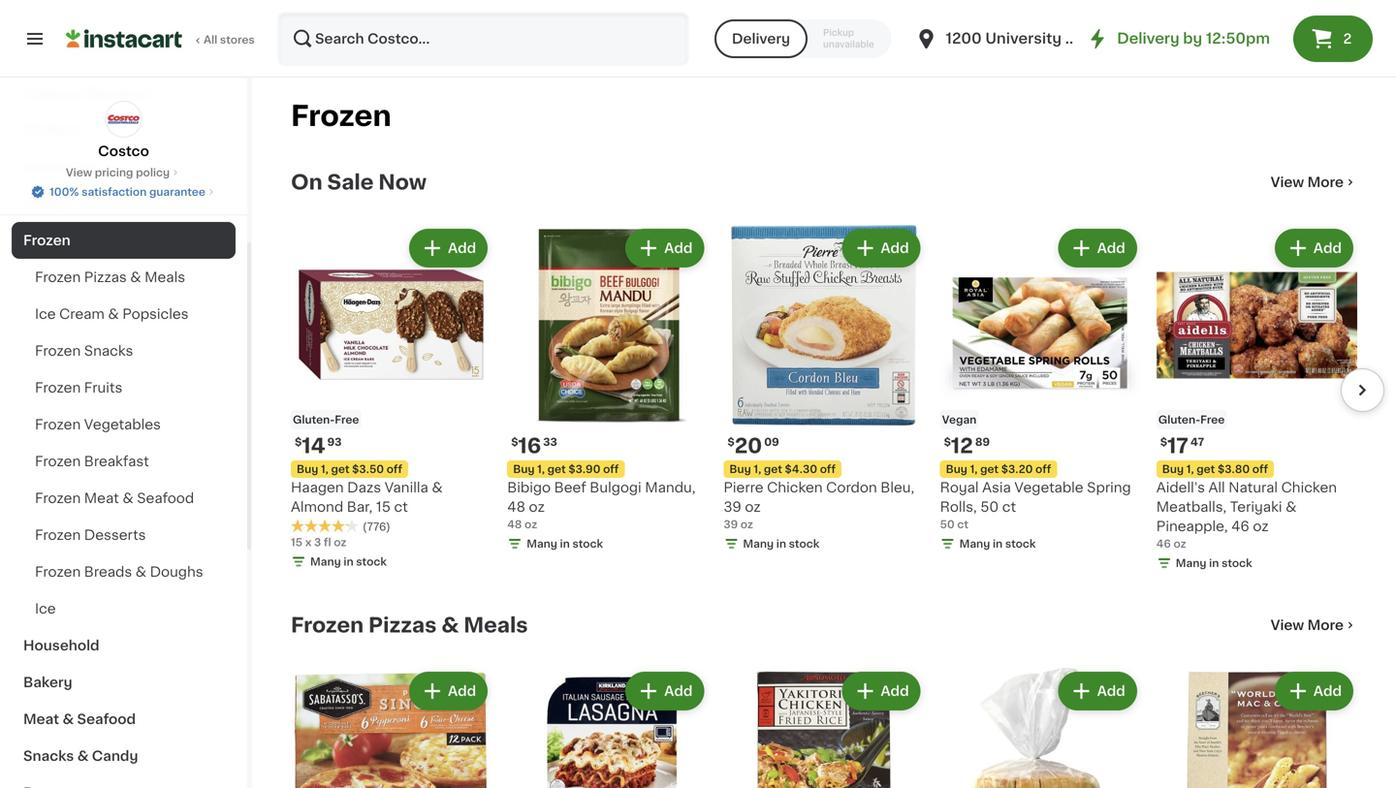 Task type: locate. For each thing, give the bounding box(es) containing it.
frozen left desserts
[[35, 529, 81, 542]]

0 horizontal spatial frozen pizzas & meals link
[[12, 259, 236, 296]]

0 horizontal spatial 50
[[941, 520, 955, 530]]

on sale now link
[[291, 171, 427, 194]]

get down 09
[[764, 464, 783, 475]]

buy up pierre
[[730, 464, 751, 475]]

gluten-free up 93 on the bottom left of page
[[293, 415, 359, 426]]

many
[[743, 539, 774, 550], [527, 539, 558, 550], [960, 539, 991, 550], [310, 557, 341, 568], [1176, 558, 1207, 569]]

household link
[[12, 628, 236, 664]]

ice link
[[12, 591, 236, 628]]

0 horizontal spatial delivery
[[732, 32, 791, 46]]

all left stores on the left of the page
[[204, 34, 218, 45]]

5 off from the left
[[1253, 464, 1269, 475]]

frozen link
[[12, 222, 236, 259]]

frozen for ice cream & popsicles link's frozen pizzas & meals link
[[35, 271, 81, 284]]

off for 16
[[603, 464, 619, 475]]

0 vertical spatial 48
[[508, 501, 526, 514]]

product group containing 16
[[508, 225, 709, 556]]

off up natural at the right bottom
[[1253, 464, 1269, 475]]

cordon
[[827, 481, 878, 495]]

many down fl
[[310, 557, 341, 568]]

delivery by 12:50pm
[[1118, 32, 1271, 46]]

stock for 12
[[1006, 539, 1036, 550]]

off up bulgogi
[[603, 464, 619, 475]]

4 1, from the left
[[971, 464, 978, 475]]

stores
[[220, 34, 255, 45]]

free up 47
[[1201, 415, 1225, 426]]

aidell's all natural chicken meatballs, teriyaki & pineapple, 46 oz 46 oz
[[1157, 481, 1338, 550]]

1 gluten- from the left
[[293, 415, 335, 426]]

0 horizontal spatial snacks
[[23, 750, 74, 763]]

0 vertical spatial 50
[[981, 501, 999, 514]]

snacks & candy link
[[12, 738, 236, 775]]

0 horizontal spatial chicken
[[767, 481, 823, 495]]

1 horizontal spatial chicken
[[1282, 481, 1338, 495]]

1, for 12
[[971, 464, 978, 475]]

frozen down frozen vegetables
[[35, 455, 81, 469]]

frozen breads & doughs
[[35, 566, 203, 579]]

1 vertical spatial view more link
[[1271, 616, 1358, 636]]

meatballs,
[[1157, 501, 1227, 514]]

5 1, from the left
[[1187, 464, 1195, 475]]

in down "pierre chicken cordon bleu, 39 oz 39 oz"
[[777, 539, 787, 550]]

$ inside $ 20 09
[[728, 437, 735, 448]]

1 buy from the left
[[297, 464, 318, 475]]

breads
[[84, 566, 132, 579]]

2 gluten-free from the left
[[1159, 415, 1225, 426]]

ct down rolls,
[[958, 520, 969, 530]]

1 vertical spatial frozen pizzas & meals link
[[291, 614, 528, 637]]

delivery
[[1118, 32, 1180, 46], [732, 32, 791, 46]]

2 buy from the left
[[730, 464, 751, 475]]

costco link
[[98, 101, 149, 161]]

1 horizontal spatial meals
[[464, 616, 528, 636]]

now
[[379, 172, 427, 193]]

bar,
[[347, 501, 373, 514]]

0 vertical spatial 39
[[724, 501, 742, 514]]

2 gluten- from the left
[[1159, 415, 1201, 426]]

get up "beef"
[[548, 464, 566, 475]]

$ left 33
[[511, 437, 519, 448]]

1 vertical spatial 39
[[724, 520, 738, 530]]

dazs
[[347, 481, 381, 495]]

$ inside $ 16 33
[[511, 437, 519, 448]]

1 vertical spatial ice
[[35, 602, 56, 616]]

guarantee
[[149, 187, 206, 197]]

many for 17
[[1176, 558, 1207, 569]]

1, up haagen
[[321, 464, 329, 475]]

frozen up frozen desserts
[[35, 492, 81, 505]]

0 vertical spatial view more
[[1271, 176, 1344, 189]]

1 horizontal spatial delivery
[[1118, 32, 1180, 46]]

1 vertical spatial 50
[[941, 520, 955, 530]]

many in stock down rolls,
[[960, 539, 1036, 550]]

0 vertical spatial pizzas
[[84, 271, 127, 284]]

in down "royal asia vegetable spring rolls, 50 ct 50 ct"
[[993, 539, 1003, 550]]

stock
[[789, 539, 820, 550], [573, 539, 603, 550], [1006, 539, 1036, 550], [356, 557, 387, 568], [1222, 558, 1253, 569]]

3 buy from the left
[[513, 464, 535, 475]]

buy up royal
[[946, 464, 968, 475]]

0 vertical spatial frozen pizzas & meals link
[[12, 259, 236, 296]]

frozen breakfast link
[[12, 443, 236, 480]]

snacks inside 'link'
[[23, 750, 74, 763]]

get for 17
[[1197, 464, 1216, 475]]

$ left 09
[[728, 437, 735, 448]]

1 view more from the top
[[1271, 176, 1344, 189]]

$ left 47
[[1161, 437, 1168, 448]]

4 $ from the left
[[944, 437, 952, 448]]

many in stock down "pierre chicken cordon bleu, 39 oz 39 oz"
[[743, 539, 820, 550]]

stock down the bibigo beef bulgogi mandu, 48 oz 48 oz
[[573, 539, 603, 550]]

free
[[335, 415, 359, 426], [1201, 415, 1225, 426]]

1, up aidell's
[[1187, 464, 1195, 475]]

many down rolls,
[[960, 539, 991, 550]]

ice left cream
[[35, 307, 56, 321]]

frozen breakfast
[[35, 455, 149, 469]]

1 horizontal spatial meat
[[84, 492, 119, 505]]

chicken
[[767, 481, 823, 495], [1282, 481, 1338, 495]]

frozen down frozen desserts
[[35, 566, 81, 579]]

1 horizontal spatial snacks
[[84, 344, 133, 358]]

17
[[1168, 436, 1189, 457]]

ct inside haagen dazs vanilla & almond bar, 15 ct
[[394, 501, 408, 514]]

1 get from the left
[[331, 464, 350, 475]]

1 vertical spatial meals
[[464, 616, 528, 636]]

stock down aidell's all natural chicken meatballs, teriyaki & pineapple, 46 oz 46 oz
[[1222, 558, 1253, 569]]

1 vertical spatial 48
[[508, 520, 522, 530]]

royal
[[941, 481, 979, 495]]

3 $ from the left
[[511, 437, 519, 448]]

50 down rolls,
[[941, 520, 955, 530]]

0 vertical spatial more
[[1308, 176, 1344, 189]]

15 up (776)
[[376, 501, 391, 514]]

frozen up cream
[[35, 271, 81, 284]]

stock for 16
[[573, 539, 603, 550]]

1 more from the top
[[1308, 176, 1344, 189]]

kirkland signature
[[23, 86, 152, 100]]

product group containing 12
[[941, 225, 1142, 556]]

1 horizontal spatial 15
[[376, 501, 391, 514]]

buy up haagen
[[297, 464, 318, 475]]

$ inside $ 14 93
[[295, 437, 302, 448]]

1, up pierre
[[754, 464, 762, 475]]

$ for 12
[[944, 437, 952, 448]]

1, up bibigo
[[538, 464, 545, 475]]

get left $3.50
[[331, 464, 350, 475]]

snacks down ice cream & popsicles
[[84, 344, 133, 358]]

46
[[1232, 520, 1250, 534], [1157, 539, 1172, 550]]

1 vertical spatial frozen pizzas & meals
[[291, 616, 528, 636]]

5 buy from the left
[[1163, 464, 1184, 475]]

ct down asia
[[1003, 501, 1017, 514]]

frozen for frozen breakfast link
[[35, 455, 81, 469]]

2 ice from the top
[[35, 602, 56, 616]]

$
[[295, 437, 302, 448], [728, 437, 735, 448], [511, 437, 519, 448], [944, 437, 952, 448], [1161, 437, 1168, 448]]

100%
[[50, 187, 79, 197]]

3 off from the left
[[603, 464, 619, 475]]

off for 20
[[820, 464, 836, 475]]

frozen for frozen snacks link
[[35, 344, 81, 358]]

meals
[[145, 271, 185, 284], [464, 616, 528, 636]]

0 vertical spatial meals
[[145, 271, 185, 284]]

1 horizontal spatial frozen pizzas & meals
[[291, 616, 528, 636]]

get left $3.80
[[1197, 464, 1216, 475]]

buy
[[297, 464, 318, 475], [730, 464, 751, 475], [513, 464, 535, 475], [946, 464, 968, 475], [1163, 464, 1184, 475]]

1 vertical spatial snacks
[[23, 750, 74, 763]]

$ inside $ 12 89
[[944, 437, 952, 448]]

frozen down frozen snacks
[[35, 381, 81, 395]]

2 chicken from the left
[[1282, 481, 1338, 495]]

1 horizontal spatial frozen pizzas & meals link
[[291, 614, 528, 637]]

2 button
[[1294, 16, 1374, 62]]

buy up bibigo
[[513, 464, 535, 475]]

snacks
[[84, 344, 133, 358], [23, 750, 74, 763]]

0 vertical spatial 15
[[376, 501, 391, 514]]

pricing
[[95, 167, 133, 178]]

sale
[[327, 172, 374, 193]]

2 view more from the top
[[1271, 619, 1344, 633]]

0 horizontal spatial free
[[335, 415, 359, 426]]

free up 93 on the bottom left of page
[[335, 415, 359, 426]]

off up vanilla
[[387, 464, 403, 475]]

2 1, from the left
[[754, 464, 762, 475]]

1 horizontal spatial 50
[[981, 501, 999, 514]]

1 vertical spatial view more
[[1271, 619, 1344, 633]]

2 more from the top
[[1308, 619, 1344, 633]]

free for 17
[[1201, 415, 1225, 426]]

ct
[[394, 501, 408, 514], [1003, 501, 1017, 514], [958, 520, 969, 530]]

buy 1, get $3.90 off
[[513, 464, 619, 475]]

4 buy from the left
[[946, 464, 968, 475]]

off for 14
[[387, 464, 403, 475]]

None search field
[[277, 12, 690, 66]]

09
[[765, 437, 780, 448]]

1 horizontal spatial 46
[[1232, 520, 1250, 534]]

off
[[387, 464, 403, 475], [820, 464, 836, 475], [603, 464, 619, 475], [1036, 464, 1052, 475], [1253, 464, 1269, 475]]

1 horizontal spatial all
[[1209, 481, 1226, 495]]

46 down teriyaki
[[1232, 520, 1250, 534]]

many down pineapple,
[[1176, 558, 1207, 569]]

1 view more link from the top
[[1271, 173, 1358, 192]]

chicken down $4.30 at the bottom
[[767, 481, 823, 495]]

1 vertical spatial all
[[1209, 481, 1226, 495]]

view pricing policy link
[[66, 165, 181, 180]]

all inside aidell's all natural chicken meatballs, teriyaki & pineapple, 46 oz 46 oz
[[1209, 481, 1226, 495]]

view more link for frozen pizzas & meals
[[1271, 616, 1358, 636]]

1 horizontal spatial free
[[1201, 415, 1225, 426]]

0 vertical spatial frozen pizzas & meals
[[35, 271, 185, 284]]

get up asia
[[981, 464, 999, 475]]

snacks down meat & seafood
[[23, 750, 74, 763]]

product group
[[291, 225, 492, 574], [508, 225, 709, 556], [724, 225, 925, 556], [941, 225, 1142, 556], [1157, 225, 1358, 575], [291, 669, 492, 789], [508, 669, 709, 789], [724, 669, 925, 789], [941, 669, 1142, 789], [1157, 669, 1358, 789]]

many in stock for 20
[[743, 539, 820, 550]]

gluten- up 17
[[1159, 415, 1201, 426]]

view more for on sale now
[[1271, 176, 1344, 189]]

kirkland
[[23, 86, 81, 100]]

4 get from the left
[[981, 464, 999, 475]]

buy for 12
[[946, 464, 968, 475]]

mandu,
[[645, 481, 696, 495]]

50
[[981, 501, 999, 514], [941, 520, 955, 530]]

kirkland signature link
[[12, 75, 236, 112]]

many in stock down the bibigo beef bulgogi mandu, 48 oz 48 oz
[[527, 539, 603, 550]]

1 off from the left
[[387, 464, 403, 475]]

delivery inside button
[[732, 32, 791, 46]]

meat down frozen breakfast
[[84, 492, 119, 505]]

2 off from the left
[[820, 464, 836, 475]]

1, for 16
[[538, 464, 545, 475]]

2 39 from the top
[[724, 520, 738, 530]]

instacart logo image
[[66, 27, 182, 50]]

pantry link
[[12, 185, 236, 222]]

more for frozen pizzas & meals
[[1308, 619, 1344, 633]]

view more link
[[1271, 173, 1358, 192], [1271, 616, 1358, 636]]

frozen snacks
[[35, 344, 133, 358]]

beef
[[554, 481, 587, 495]]

many down pierre
[[743, 539, 774, 550]]

bulgogi
[[590, 481, 642, 495]]

delivery by 12:50pm link
[[1087, 27, 1271, 50]]

15 left x
[[291, 538, 303, 548]]

chicken inside "pierre chicken cordon bleu, 39 oz 39 oz"
[[767, 481, 823, 495]]

2 free from the left
[[1201, 415, 1225, 426]]

ct down vanilla
[[394, 501, 408, 514]]

50 down asia
[[981, 501, 999, 514]]

all down buy 1, get $3.80 off
[[1209, 481, 1226, 495]]

0 horizontal spatial meat
[[23, 713, 59, 727]]

0 horizontal spatial gluten-
[[293, 415, 335, 426]]

4 off from the left
[[1036, 464, 1052, 475]]

get for 12
[[981, 464, 999, 475]]

0 vertical spatial all
[[204, 34, 218, 45]]

$ down vegan
[[944, 437, 952, 448]]

ice for ice
[[35, 602, 56, 616]]

frozen down pantry
[[23, 234, 71, 247]]

5 $ from the left
[[1161, 437, 1168, 448]]

1 vertical spatial seafood
[[77, 713, 136, 727]]

gluten- for 14
[[293, 415, 335, 426]]

gluten- up 14
[[293, 415, 335, 426]]

in down pineapple,
[[1210, 558, 1220, 569]]

0 vertical spatial ice
[[35, 307, 56, 321]]

in for 16
[[560, 539, 570, 550]]

1 horizontal spatial gluten-free
[[1159, 415, 1225, 426]]

all stores
[[204, 34, 255, 45]]

47
[[1191, 437, 1205, 448]]

service type group
[[715, 19, 892, 58]]

add
[[448, 242, 476, 255], [665, 242, 693, 255], [881, 242, 909, 255], [1098, 242, 1126, 255], [1314, 242, 1343, 255], [448, 685, 476, 699], [665, 685, 693, 699], [881, 685, 909, 699], [1098, 685, 1126, 699], [1314, 685, 1343, 699]]

meat down bakery
[[23, 713, 59, 727]]

1 horizontal spatial gluten-
[[1159, 415, 1201, 426]]

gluten-
[[293, 415, 335, 426], [1159, 415, 1201, 426]]

more
[[1308, 176, 1344, 189], [1308, 619, 1344, 633]]

popsicles
[[122, 307, 189, 321]]

1 vertical spatial more
[[1308, 619, 1344, 633]]

2 $ from the left
[[728, 437, 735, 448]]

1 vertical spatial pizzas
[[369, 616, 437, 636]]

get
[[331, 464, 350, 475], [764, 464, 783, 475], [548, 464, 566, 475], [981, 464, 999, 475], [1197, 464, 1216, 475]]

pineapple,
[[1157, 520, 1229, 534]]

0 vertical spatial view more link
[[1271, 173, 1358, 192]]

policy
[[136, 167, 170, 178]]

2 view more link from the top
[[1271, 616, 1358, 636]]

1 chicken from the left
[[767, 481, 823, 495]]

5 get from the left
[[1197, 464, 1216, 475]]

3 1, from the left
[[538, 464, 545, 475]]

seafood up candy at bottom left
[[77, 713, 136, 727]]

1 ice from the top
[[35, 307, 56, 321]]

frozen for frozen fruits link
[[35, 381, 81, 395]]

many for 12
[[960, 539, 991, 550]]

gluten-free up 47
[[1159, 415, 1225, 426]]

1 $ from the left
[[295, 437, 302, 448]]

frozen up 'frozen fruits'
[[35, 344, 81, 358]]

$ left 93 on the bottom left of page
[[295, 437, 302, 448]]

1200 university ave button
[[915, 12, 1094, 66]]

view
[[66, 167, 92, 178], [1271, 176, 1305, 189], [1271, 619, 1305, 633]]

&
[[130, 271, 141, 284], [108, 307, 119, 321], [432, 481, 443, 495], [123, 492, 134, 505], [1286, 501, 1297, 514], [136, 566, 147, 579], [442, 616, 459, 636], [63, 713, 74, 727], [77, 750, 89, 763]]

15
[[376, 501, 391, 514], [291, 538, 303, 548]]

1, for 20
[[754, 464, 762, 475]]

0 horizontal spatial 15
[[291, 538, 303, 548]]

ice up household
[[35, 602, 56, 616]]

seafood down frozen breakfast link
[[137, 492, 194, 505]]

many down bibigo
[[527, 539, 558, 550]]

$ 16 33
[[511, 436, 558, 457]]

get for 20
[[764, 464, 783, 475]]

1 vertical spatial 46
[[1157, 539, 1172, 550]]

93
[[327, 437, 342, 448]]

0 vertical spatial seafood
[[137, 492, 194, 505]]

1, for 17
[[1187, 464, 1195, 475]]

1 horizontal spatial pizzas
[[369, 616, 437, 636]]

46 down pineapple,
[[1157, 539, 1172, 550]]

1 free from the left
[[335, 415, 359, 426]]

1 1, from the left
[[321, 464, 329, 475]]

frozen
[[291, 102, 392, 130], [23, 234, 71, 247], [35, 271, 81, 284], [35, 344, 81, 358], [35, 381, 81, 395], [35, 418, 81, 432], [35, 455, 81, 469], [35, 492, 81, 505], [35, 529, 81, 542], [35, 566, 81, 579], [291, 616, 364, 636]]

view for frozen pizzas & meals
[[1271, 619, 1305, 633]]

0 horizontal spatial frozen pizzas & meals
[[35, 271, 185, 284]]

off right $4.30 at the bottom
[[820, 464, 836, 475]]

& inside 'link'
[[77, 750, 89, 763]]

1, up royal
[[971, 464, 978, 475]]

1 gluten-free from the left
[[293, 415, 359, 426]]

48
[[508, 501, 526, 514], [508, 520, 522, 530]]

12
[[952, 436, 974, 457]]

chicken right natural at the right bottom
[[1282, 481, 1338, 495]]

0 horizontal spatial gluten-free
[[293, 415, 359, 426]]

1, for 14
[[321, 464, 329, 475]]

bakery
[[23, 676, 72, 690]]

frozen down 'frozen fruits'
[[35, 418, 81, 432]]

1,
[[321, 464, 329, 475], [754, 464, 762, 475], [538, 464, 545, 475], [971, 464, 978, 475], [1187, 464, 1195, 475]]

many in stock down pineapple,
[[1176, 558, 1253, 569]]

add button
[[411, 231, 486, 266], [628, 231, 703, 266], [844, 231, 919, 266], [1061, 231, 1136, 266], [1277, 231, 1352, 266], [411, 674, 486, 709], [628, 674, 703, 709], [844, 674, 919, 709], [1061, 674, 1136, 709], [1277, 674, 1352, 709]]

2 get from the left
[[764, 464, 783, 475]]

stock down "royal asia vegetable spring rolls, 50 ct 50 ct"
[[1006, 539, 1036, 550]]

frozen inside "link"
[[23, 234, 71, 247]]

3 get from the left
[[548, 464, 566, 475]]

off up vegetable at the right bottom of page
[[1036, 464, 1052, 475]]

ice cream & popsicles link
[[12, 296, 236, 333]]

0 vertical spatial 46
[[1232, 520, 1250, 534]]

get for 16
[[548, 464, 566, 475]]

buy up aidell's
[[1163, 464, 1184, 475]]

seafood
[[137, 492, 194, 505], [77, 713, 136, 727]]

in down the bibigo beef bulgogi mandu, 48 oz 48 oz
[[560, 539, 570, 550]]

0 horizontal spatial meals
[[145, 271, 185, 284]]

frozen for frozen desserts link
[[35, 529, 81, 542]]

$ for 16
[[511, 437, 519, 448]]

1 48 from the top
[[508, 501, 526, 514]]

0 horizontal spatial ct
[[394, 501, 408, 514]]

desserts
[[84, 529, 146, 542]]

stock down "pierre chicken cordon bleu, 39 oz 39 oz"
[[789, 539, 820, 550]]

$ inside $ 17 47
[[1161, 437, 1168, 448]]

oz
[[745, 501, 761, 514], [529, 501, 545, 514], [741, 520, 754, 530], [525, 520, 538, 530], [1254, 520, 1269, 534], [334, 538, 347, 548], [1174, 539, 1187, 550]]



Task type: vqa. For each thing, say whether or not it's contained in the screenshot.
the 6
no



Task type: describe. For each thing, give the bounding box(es) containing it.
0 vertical spatial meat
[[84, 492, 119, 505]]

household
[[23, 639, 99, 653]]

1 39 from the top
[[724, 501, 742, 514]]

many in stock down fl
[[310, 557, 387, 568]]

frozen desserts link
[[12, 517, 236, 554]]

in for 17
[[1210, 558, 1220, 569]]

frozen pizzas & meals link for frozen pizzas & meals view more link
[[291, 614, 528, 637]]

buy for 17
[[1163, 464, 1184, 475]]

0 horizontal spatial seafood
[[77, 713, 136, 727]]

$ for 14
[[295, 437, 302, 448]]

frozen for frozen breads & doughs link on the bottom
[[35, 566, 81, 579]]

view pricing policy
[[66, 167, 170, 178]]

meat & seafood link
[[12, 701, 236, 738]]

& inside haagen dazs vanilla & almond bar, 15 ct
[[432, 481, 443, 495]]

89
[[976, 437, 990, 448]]

haagen
[[291, 481, 344, 495]]

delivery button
[[715, 19, 808, 58]]

off for 17
[[1253, 464, 1269, 475]]

pierre chicken cordon bleu, 39 oz 39 oz
[[724, 481, 915, 530]]

more for on sale now
[[1308, 176, 1344, 189]]

delivery for delivery by 12:50pm
[[1118, 32, 1180, 46]]

many in stock for 16
[[527, 539, 603, 550]]

frozen meat & seafood link
[[12, 480, 236, 517]]

$ 14 93
[[295, 436, 342, 457]]

chicken inside aidell's all natural chicken meatballs, teriyaki & pineapple, 46 oz 46 oz
[[1282, 481, 1338, 495]]

buy 1, get $3.50 off
[[297, 464, 403, 475]]

0 horizontal spatial 46
[[1157, 539, 1172, 550]]

university
[[986, 32, 1062, 46]]

buy 1, get $3.20 off
[[946, 464, 1052, 475]]

many in stock for 12
[[960, 539, 1036, 550]]

$ for 17
[[1161, 437, 1168, 448]]

in down 15 x 3 fl oz
[[344, 557, 354, 568]]

frozen fruits link
[[12, 370, 236, 406]]

many for 20
[[743, 539, 774, 550]]

ice for ice cream & popsicles
[[35, 307, 56, 321]]

1 horizontal spatial ct
[[958, 520, 969, 530]]

product group containing 20
[[724, 225, 925, 556]]

buy for 16
[[513, 464, 535, 475]]

3
[[314, 538, 321, 548]]

many in stock for 17
[[1176, 558, 1253, 569]]

frozen up sale
[[291, 102, 392, 130]]

33
[[543, 437, 558, 448]]

teriyaki
[[1231, 501, 1283, 514]]

view more for frozen pizzas & meals
[[1271, 619, 1344, 633]]

2 horizontal spatial ct
[[1003, 501, 1017, 514]]

frozen vegetables link
[[12, 406, 236, 443]]

by
[[1184, 32, 1203, 46]]

view more link for on sale now
[[1271, 173, 1358, 192]]

(776)
[[363, 522, 391, 533]]

free for 14
[[335, 415, 359, 426]]

vanilla
[[385, 481, 429, 495]]

frozen for frozen meat & seafood link
[[35, 492, 81, 505]]

frozen down fl
[[291, 616, 364, 636]]

doughs
[[150, 566, 203, 579]]

candy
[[92, 750, 138, 763]]

Search field
[[279, 14, 688, 64]]

pantry
[[23, 197, 70, 210]]

buy 1, get $3.80 off
[[1163, 464, 1269, 475]]

1200 university ave
[[946, 32, 1094, 46]]

frozen vegetables
[[35, 418, 161, 432]]

pierre
[[724, 481, 764, 495]]

cream
[[59, 307, 105, 321]]

12:50pm
[[1207, 32, 1271, 46]]

1 vertical spatial meat
[[23, 713, 59, 727]]

stock for 20
[[789, 539, 820, 550]]

gluten-free for 14
[[293, 415, 359, 426]]

delivery for delivery
[[732, 32, 791, 46]]

15 inside haagen dazs vanilla & almond bar, 15 ct
[[376, 501, 391, 514]]

1 horizontal spatial seafood
[[137, 492, 194, 505]]

in for 12
[[993, 539, 1003, 550]]

in for 20
[[777, 539, 787, 550]]

vegetables
[[84, 418, 161, 432]]

costco
[[98, 145, 149, 158]]

x
[[305, 538, 312, 548]]

bakery link
[[12, 664, 236, 701]]

$ 17 47
[[1161, 436, 1205, 457]]

item carousel region
[[264, 217, 1385, 583]]

16
[[519, 436, 541, 457]]

& inside aidell's all natural chicken meatballs, teriyaki & pineapple, 46 oz 46 oz
[[1286, 501, 1297, 514]]

gluten- for 17
[[1159, 415, 1201, 426]]

satisfaction
[[82, 187, 147, 197]]

aidell's
[[1157, 481, 1206, 495]]

frozen for frozen vegetables link at the left of page
[[35, 418, 81, 432]]

frozen breads & doughs link
[[12, 554, 236, 591]]

product group containing 17
[[1157, 225, 1358, 575]]

stock down (776)
[[356, 557, 387, 568]]

produce link
[[12, 112, 236, 148]]

bleu,
[[881, 481, 915, 495]]

beverages link
[[12, 148, 236, 185]]

frozen snacks link
[[12, 333, 236, 370]]

view for on sale now
[[1271, 176, 1305, 189]]

breakfast
[[84, 455, 149, 469]]

vegetable
[[1015, 481, 1084, 495]]

0 horizontal spatial pizzas
[[84, 271, 127, 284]]

15 x 3 fl oz
[[291, 538, 347, 548]]

bibigo beef bulgogi mandu, 48 oz 48 oz
[[508, 481, 696, 530]]

2
[[1344, 32, 1352, 46]]

0 vertical spatial snacks
[[84, 344, 133, 358]]

beverages
[[23, 160, 98, 174]]

buy for 14
[[297, 464, 318, 475]]

$ 12 89
[[944, 436, 990, 457]]

costco logo image
[[105, 101, 142, 138]]

14
[[302, 436, 325, 457]]

gluten-free for 17
[[1159, 415, 1225, 426]]

$3.20
[[1002, 464, 1033, 475]]

produce
[[23, 123, 82, 137]]

off for 12
[[1036, 464, 1052, 475]]

natural
[[1229, 481, 1278, 495]]

frozen pizzas & meals link for ice cream & popsicles link
[[12, 259, 236, 296]]

almond
[[291, 501, 344, 514]]

$ for 20
[[728, 437, 735, 448]]

on sale now
[[291, 172, 427, 193]]

all stores link
[[66, 12, 256, 66]]

signature
[[84, 86, 152, 100]]

asia
[[983, 481, 1012, 495]]

many for 16
[[527, 539, 558, 550]]

ice cream & popsicles
[[35, 307, 189, 321]]

stock for 17
[[1222, 558, 1253, 569]]

0 horizontal spatial all
[[204, 34, 218, 45]]

get for 14
[[331, 464, 350, 475]]

2 48 from the top
[[508, 520, 522, 530]]

$3.90
[[569, 464, 601, 475]]

fruits
[[84, 381, 123, 395]]

haagen dazs vanilla & almond bar, 15 ct
[[291, 481, 443, 514]]

frozen meat & seafood
[[35, 492, 194, 505]]

bibigo
[[508, 481, 551, 495]]

$3.80
[[1218, 464, 1250, 475]]

buy for 20
[[730, 464, 751, 475]]

meat & seafood
[[23, 713, 136, 727]]

vegan
[[942, 415, 977, 426]]

buy 1, get $4.30 off
[[730, 464, 836, 475]]

1 vertical spatial 15
[[291, 538, 303, 548]]

fl
[[324, 538, 331, 548]]

product group containing 14
[[291, 225, 492, 574]]



